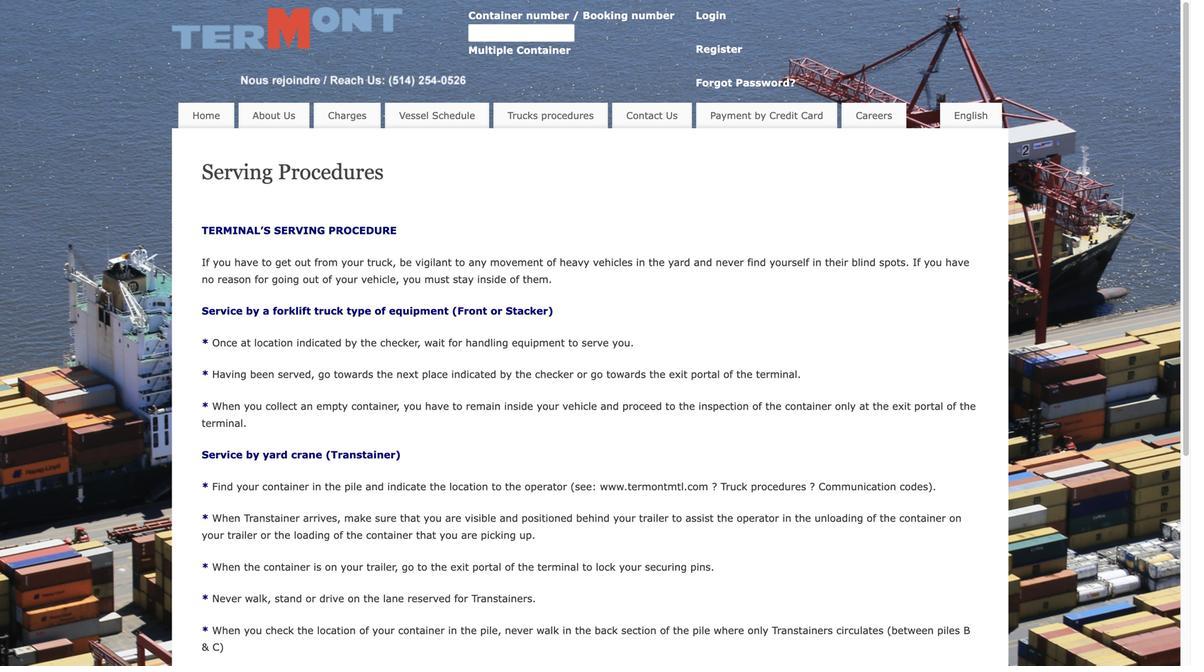 Task type: locate. For each thing, give the bounding box(es) containing it.
&
[[202, 642, 209, 654]]

7 * from the top
[[202, 593, 209, 605]]

forklift
[[273, 305, 311, 317]]

by
[[755, 110, 766, 121], [246, 305, 259, 317], [345, 337, 357, 349], [500, 369, 512, 381], [246, 449, 259, 461]]

1 horizontal spatial number
[[632, 9, 675, 21]]

0 horizontal spatial at
[[241, 337, 251, 349]]

yard inside if you have to get out from your truck, be vigilant to any movement of heavy vehicles in the yard and never find yourself in their blind spots. if you have no reason for going out of your vehicle, you must stay inside of them.
[[669, 256, 691, 268]]

2 vertical spatial on
[[348, 593, 360, 605]]

0 vertical spatial pile
[[345, 481, 362, 493]]

0 vertical spatial inside
[[477, 273, 506, 285]]

your right behind
[[613, 513, 636, 525]]

0 vertical spatial out
[[295, 256, 311, 268]]

0 vertical spatial service
[[202, 305, 243, 317]]

0 vertical spatial operator
[[525, 481, 567, 493]]

us inside the about us link
[[284, 110, 296, 121]]

0 horizontal spatial procedures
[[541, 110, 594, 121]]

2 horizontal spatial portal
[[915, 400, 944, 412]]

? up unloading
[[810, 481, 815, 493]]

have down place
[[425, 400, 449, 412]]

location down drive
[[317, 625, 356, 637]]

in up "arrives,"
[[312, 481, 321, 493]]

to right proceed
[[666, 400, 676, 412]]

never right pile, at bottom left
[[505, 625, 533, 637]]

1 vertical spatial are
[[461, 529, 478, 542]]

1 vertical spatial service
[[202, 449, 243, 461]]

you down next
[[404, 400, 422, 412]]

you.
[[613, 337, 634, 349]]

1 horizontal spatial pile
[[693, 625, 710, 637]]

and left find
[[694, 256, 713, 268]]

1 us from the left
[[284, 110, 296, 121]]

1 horizontal spatial ?
[[810, 481, 815, 493]]

1 vertical spatial container
[[517, 44, 571, 56]]

blind
[[852, 256, 876, 268]]

0 vertical spatial portal
[[691, 369, 720, 381]]

container up multiple at top
[[469, 9, 523, 21]]

in left unloading
[[783, 513, 792, 525]]

0 horizontal spatial terminal.
[[202, 417, 247, 429]]

must
[[425, 273, 450, 285]]

credit
[[770, 110, 798, 121]]

0 horizontal spatial portal
[[473, 561, 502, 573]]

terminal
[[538, 561, 579, 573]]

serving
[[202, 160, 273, 184]]

when transtainer arrives, make sure that you are visible and positioned behind your trailer to assist the operator in the unloading of the container on your trailer or the loading of the container that you are picking up.
[[202, 513, 962, 542]]

0 horizontal spatial on
[[325, 561, 337, 573]]

vessel
[[399, 110, 429, 121]]

english link
[[940, 103, 1003, 128]]

? left truck at the right of the page
[[712, 481, 718, 493]]

by left the credit
[[755, 110, 766, 121]]

0 vertical spatial at
[[241, 337, 251, 349]]

unloading
[[815, 513, 864, 525]]

0 horizontal spatial indicated
[[297, 337, 342, 349]]

yard right the vehicles
[[669, 256, 691, 268]]

(front
[[452, 305, 487, 317]]

truck
[[721, 481, 748, 493]]

1 horizontal spatial only
[[835, 400, 856, 412]]

inspection
[[699, 400, 749, 412]]

to left 'assist'
[[672, 513, 682, 525]]

2 vertical spatial portal
[[473, 561, 502, 573]]

us for contact us
[[666, 110, 678, 121]]

and right the vehicle
[[601, 400, 619, 412]]

4 when from the top
[[212, 625, 241, 637]]

when up the "c)"
[[212, 625, 241, 637]]

1 vertical spatial on
[[325, 561, 337, 573]]

trailer,
[[367, 561, 398, 573]]

lane
[[383, 593, 404, 605]]

container inside when you check the location of your container in the pile, never walk in the back section of the pile where only transtainers circulates (between piles b & c)
[[398, 625, 445, 637]]

for inside if you have to get out from your truck, be vigilant to any movement of heavy vehicles in the yard and never find yourself in their blind spots. if you have no reason for going out of your vehicle, you must stay inside of them.
[[255, 273, 268, 285]]

are left visible
[[445, 513, 462, 525]]

1 horizontal spatial never
[[716, 256, 744, 268]]

* never walk, stand or drive on the lane reserved for transtainers.
[[202, 593, 536, 605]]

container number / booking number
[[469, 9, 675, 21]]

2 vertical spatial location
[[317, 625, 356, 637]]

service for service by yard crane (transtainer)
[[202, 449, 243, 461]]

have right spots.
[[946, 256, 970, 268]]

us
[[284, 110, 296, 121], [666, 110, 678, 121]]

only inside when you check the location of your container in the pile, never walk in the back section of the pile where only transtainers circulates (between piles b & c)
[[748, 625, 769, 637]]

lock
[[596, 561, 616, 573]]

if you have to get out from your truck, be vigilant to any movement of heavy vehicles in the yard and never find yourself in their blind spots. if you have no reason for going out of your vehicle, you must stay inside of them.
[[202, 256, 970, 285]]

equipment
[[389, 305, 449, 317], [512, 337, 565, 349]]

0 vertical spatial for
[[255, 273, 268, 285]]

truck
[[314, 305, 343, 317]]

for
[[255, 273, 268, 285], [449, 337, 462, 349], [454, 593, 468, 605]]

1 vertical spatial inside
[[504, 400, 533, 412]]

when up never
[[212, 561, 241, 573]]

back
[[595, 625, 618, 637]]

out right get
[[295, 256, 311, 268]]

0 vertical spatial only
[[835, 400, 856, 412]]

their
[[825, 256, 849, 268]]

payment
[[711, 110, 752, 121]]

by left a
[[246, 305, 259, 317]]

container down container number / booking number
[[517, 44, 571, 56]]

and inside when transtainer arrives, make sure that you are visible and positioned behind your trailer to assist the operator in the unloading of the container on your trailer or the loading of the container that you are picking up.
[[500, 513, 518, 525]]

2 when from the top
[[212, 513, 241, 525]]

0 horizontal spatial trailer
[[228, 529, 257, 542]]

1 vertical spatial never
[[505, 625, 533, 637]]

1 horizontal spatial if
[[913, 256, 921, 268]]

1 vertical spatial terminal.
[[202, 417, 247, 429]]

serve
[[582, 337, 609, 349]]

1 vertical spatial portal
[[915, 400, 944, 412]]

login link
[[696, 9, 727, 21]]

1 service from the top
[[202, 305, 243, 317]]

go down serve
[[591, 369, 603, 381]]

operator up positioned
[[525, 481, 567, 493]]

1 horizontal spatial portal
[[691, 369, 720, 381]]

for right wait
[[449, 337, 462, 349]]

container
[[785, 400, 832, 412], [262, 481, 309, 493], [900, 513, 946, 525], [366, 529, 413, 542], [264, 561, 310, 573], [398, 625, 445, 637]]

?
[[712, 481, 718, 493], [810, 481, 815, 493]]

container
[[469, 9, 523, 21], [517, 44, 571, 56]]

exit inside when you collect an empty container, you have to remain inside your vehicle and proceed to the inspection of the container only at the exit portal of the terminal.
[[893, 400, 911, 412]]

the
[[649, 256, 665, 268], [361, 337, 377, 349], [377, 369, 393, 381], [516, 369, 532, 381], [650, 369, 666, 381], [737, 369, 753, 381], [679, 400, 695, 412], [766, 400, 782, 412], [873, 400, 889, 412], [960, 400, 976, 412], [325, 481, 341, 493], [430, 481, 446, 493], [505, 481, 521, 493], [717, 513, 734, 525], [795, 513, 811, 525], [880, 513, 896, 525], [274, 529, 291, 542], [244, 561, 260, 573], [431, 561, 447, 573], [518, 561, 534, 573], [364, 593, 380, 605], [298, 625, 314, 637], [461, 625, 477, 637], [575, 625, 591, 637], [673, 625, 689, 637]]

that
[[400, 513, 420, 525], [416, 529, 436, 542]]

procedures
[[541, 110, 594, 121], [751, 481, 807, 493]]

charges link
[[314, 103, 381, 128]]

your down the lane at bottom
[[372, 625, 395, 637]]

3 when from the top
[[212, 561, 241, 573]]

only for container
[[835, 400, 856, 412]]

procedures right trucks
[[541, 110, 594, 121]]

1 vertical spatial out
[[303, 273, 319, 285]]

indicated down truck
[[297, 337, 342, 349]]

1 vertical spatial operator
[[737, 513, 779, 525]]

1 horizontal spatial indicated
[[452, 369, 497, 381]]

0 horizontal spatial operator
[[525, 481, 567, 493]]

heavy
[[560, 256, 590, 268]]

equipment down stacker)
[[512, 337, 565, 349]]

0 horizontal spatial only
[[748, 625, 769, 637]]

1 vertical spatial at
[[860, 400, 870, 412]]

1 horizontal spatial have
[[425, 400, 449, 412]]

trailer
[[639, 513, 669, 525], [228, 529, 257, 542]]

portal
[[691, 369, 720, 381], [915, 400, 944, 412], [473, 561, 502, 573]]

your
[[341, 256, 364, 268], [336, 273, 358, 285], [537, 400, 559, 412], [237, 481, 259, 493], [613, 513, 636, 525], [202, 529, 224, 542], [341, 561, 363, 573], [619, 561, 642, 573], [372, 625, 395, 637]]

out down from
[[303, 273, 319, 285]]

0 vertical spatial on
[[950, 513, 962, 525]]

your inside when you collect an empty container, you have to remain inside your vehicle and proceed to the inspection of the container only at the exit portal of the terminal.
[[537, 400, 559, 412]]

1 vertical spatial that
[[416, 529, 436, 542]]

0 horizontal spatial equipment
[[389, 305, 449, 317]]

your left the vehicle
[[537, 400, 559, 412]]

only inside when you collect an empty container, you have to remain inside your vehicle and proceed to the inspection of the container only at the exit portal of the terminal.
[[835, 400, 856, 412]]

reserved
[[408, 593, 451, 605]]

2 horizontal spatial exit
[[893, 400, 911, 412]]

0 horizontal spatial towards
[[334, 369, 374, 381]]

towards up empty
[[334, 369, 374, 381]]

none text field inside banner
[[469, 24, 575, 42]]

when down having
[[212, 400, 241, 412]]

if
[[202, 256, 209, 268], [913, 256, 921, 268]]

indicated up remain
[[452, 369, 497, 381]]

never inside if you have to get out from your truck, be vigilant to any movement of heavy vehicles in the yard and never find yourself in their blind spots. if you have no reason for going out of your vehicle, you must stay inside of them.
[[716, 256, 744, 268]]

us right about
[[284, 110, 296, 121]]

0 vertical spatial location
[[254, 337, 293, 349]]

2 vertical spatial exit
[[451, 561, 469, 573]]

us inside contact us link
[[666, 110, 678, 121]]

never
[[716, 256, 744, 268], [505, 625, 533, 637]]

1 horizontal spatial trailer
[[639, 513, 669, 525]]

been
[[250, 369, 274, 381]]

1 horizontal spatial towards
[[607, 369, 646, 381]]

that up '* when the container is on your trailer, go to the exit portal of the terminal to lock your securing pins.'
[[416, 529, 436, 542]]

to
[[262, 256, 272, 268], [455, 256, 465, 268], [569, 337, 579, 349], [453, 400, 463, 412], [666, 400, 676, 412], [492, 481, 502, 493], [672, 513, 682, 525], [418, 561, 428, 573], [583, 561, 593, 573]]

by left crane
[[246, 449, 259, 461]]

you inside when you check the location of your container in the pile, never walk in the back section of the pile where only transtainers circulates (between piles b & c)
[[244, 625, 262, 637]]

by for crane
[[246, 449, 259, 461]]

terminal. inside when you collect an empty container, you have to remain inside your vehicle and proceed to the inspection of the container only at the exit portal of the terminal.
[[202, 417, 247, 429]]

to left get
[[262, 256, 272, 268]]

2 us from the left
[[666, 110, 678, 121]]

operator
[[525, 481, 567, 493], [737, 513, 779, 525]]

0 vertical spatial trailer
[[639, 513, 669, 525]]

in
[[636, 256, 645, 268], [813, 256, 822, 268], [312, 481, 321, 493], [783, 513, 792, 525], [448, 625, 457, 637], [563, 625, 572, 637]]

None text field
[[469, 24, 575, 42]]

equipment up the '* once at location indicated by the checker, wait for handling equipment to serve you.'
[[389, 305, 449, 317]]

towards down you.
[[607, 369, 646, 381]]

vehicles
[[593, 256, 633, 268]]

your right from
[[341, 256, 364, 268]]

0 horizontal spatial location
[[254, 337, 293, 349]]

1 vertical spatial procedures
[[751, 481, 807, 493]]

and up picking
[[500, 513, 518, 525]]

0 horizontal spatial ?
[[712, 481, 718, 493]]

location inside when you check the location of your container in the pile, never walk in the back section of the pile where only transtainers circulates (between piles b & c)
[[317, 625, 356, 637]]

service up find
[[202, 449, 243, 461]]

inside down any
[[477, 273, 506, 285]]

multiple container link
[[469, 44, 571, 56]]

by for forklift
[[246, 305, 259, 317]]

if right spots.
[[913, 256, 921, 268]]

inside right remain
[[504, 400, 533, 412]]

0 horizontal spatial number
[[526, 9, 569, 21]]

in right the vehicles
[[636, 256, 645, 268]]

location down a
[[254, 337, 293, 349]]

1 when from the top
[[212, 400, 241, 412]]

1 horizontal spatial location
[[317, 625, 356, 637]]

type
[[347, 305, 371, 317]]

go right served,
[[318, 369, 330, 381]]

for down '* when the container is on your trailer, go to the exit portal of the terminal to lock your securing pins.'
[[454, 593, 468, 605]]

yard
[[669, 256, 691, 268], [263, 449, 288, 461]]

1 horizontal spatial yard
[[669, 256, 691, 268]]

number right booking
[[632, 9, 675, 21]]

number left / at the left top of page
[[526, 9, 569, 21]]

terminal.
[[756, 369, 801, 381], [202, 417, 247, 429]]

your right find
[[237, 481, 259, 493]]

us right contact
[[666, 110, 678, 121]]

at
[[241, 337, 251, 349], [860, 400, 870, 412]]

when inside when transtainer arrives, make sure that you are visible and positioned behind your trailer to assist the operator in the unloading of the container on your trailer or the loading of the container that you are picking up.
[[212, 513, 241, 525]]

vigilant
[[415, 256, 452, 268]]

only
[[835, 400, 856, 412], [748, 625, 769, 637]]

pile up the make
[[345, 481, 362, 493]]

2 horizontal spatial have
[[946, 256, 970, 268]]

2 service from the top
[[202, 449, 243, 461]]

about us link
[[239, 103, 310, 128]]

1 vertical spatial location
[[450, 481, 488, 493]]

of inside when transtainer arrives, make sure that you are visible and positioned behind your trailer to assist the operator in the unloading of the container on your trailer or the loading of the container that you are picking up.
[[867, 513, 877, 525]]

banner
[[172, 7, 1009, 144]]

1 horizontal spatial procedures
[[751, 481, 807, 493]]

banner containing container number / booking number
[[172, 7, 1009, 144]]

you left check
[[244, 625, 262, 637]]

4 * from the top
[[202, 481, 209, 493]]

0 vertical spatial procedures
[[541, 110, 594, 121]]

when inside when you collect an empty container, you have to remain inside your vehicle and proceed to the inspection of the container only at the exit portal of the terminal.
[[212, 400, 241, 412]]

your inside when you check the location of your container in the pile, never walk in the back section of the pile where only transtainers circulates (between piles b & c)
[[372, 625, 395, 637]]

service by a forklift truck type of equipment (front or stacker)
[[202, 305, 554, 317]]

1 vertical spatial only
[[748, 625, 769, 637]]

that right sure
[[400, 513, 420, 525]]

behind
[[576, 513, 610, 525]]

operator down truck at the right of the page
[[737, 513, 779, 525]]

trailer down www.termontmtl.com
[[639, 513, 669, 525]]

0 horizontal spatial pile
[[345, 481, 362, 493]]

trailer down "transtainer"
[[228, 529, 257, 542]]

you down indicate
[[424, 513, 442, 525]]

indicated
[[297, 337, 342, 349], [452, 369, 497, 381]]

0 vertical spatial yard
[[669, 256, 691, 268]]

0 horizontal spatial never
[[505, 625, 533, 637]]

home
[[193, 110, 220, 121]]

1 horizontal spatial operator
[[737, 513, 779, 525]]

0 horizontal spatial if
[[202, 256, 209, 268]]

if up no
[[202, 256, 209, 268]]

have up reason in the top left of the page
[[235, 256, 258, 268]]

of
[[547, 256, 556, 268], [323, 273, 332, 285], [510, 273, 519, 285], [375, 305, 386, 317], [724, 369, 733, 381], [753, 400, 762, 412], [947, 400, 957, 412], [867, 513, 877, 525], [505, 561, 515, 573], [359, 625, 369, 637], [660, 625, 670, 637]]

location
[[254, 337, 293, 349], [450, 481, 488, 493], [317, 625, 356, 637]]

to left lock
[[583, 561, 593, 573]]

go right trailer,
[[402, 561, 414, 573]]

service up once
[[202, 305, 243, 317]]

0 vertical spatial terminal.
[[756, 369, 801, 381]]

handling
[[466, 337, 509, 349]]

or down "transtainer"
[[261, 529, 271, 542]]

location up visible
[[450, 481, 488, 493]]

0 vertical spatial container
[[469, 9, 523, 21]]

never left find
[[716, 256, 744, 268]]

towards
[[334, 369, 374, 381], [607, 369, 646, 381]]

yard left crane
[[263, 449, 288, 461]]

or inside when transtainer arrives, make sure that you are visible and positioned behind your trailer to assist the operator in the unloading of the container on your trailer or the loading of the container that you are picking up.
[[261, 529, 271, 542]]

on
[[950, 513, 962, 525], [325, 561, 337, 573], [348, 593, 360, 605]]

1 horizontal spatial equipment
[[512, 337, 565, 349]]

transtainers.
[[472, 593, 536, 605]]

when down find
[[212, 513, 241, 525]]

charges
[[328, 110, 367, 121]]

and inside when you collect an empty container, you have to remain inside your vehicle and proceed to the inspection of the container only at the exit portal of the terminal.
[[601, 400, 619, 412]]

www.termontmtl.com
[[600, 481, 709, 493]]

1 vertical spatial yard
[[263, 449, 288, 461]]

1 if from the left
[[202, 256, 209, 268]]

contact us
[[627, 110, 678, 121]]

checker,
[[380, 337, 421, 349]]

(between
[[887, 625, 934, 637]]

you up '* when the container is on your trailer, go to the exit portal of the terminal to lock your securing pins.'
[[440, 529, 458, 542]]

card
[[802, 110, 824, 121]]

are down visible
[[461, 529, 478, 542]]

2 horizontal spatial location
[[450, 481, 488, 493]]

for left going
[[255, 273, 268, 285]]

forgot password?
[[696, 77, 796, 89]]

walk,
[[245, 593, 271, 605]]

multiple container
[[469, 44, 571, 56]]

have inside when you collect an empty container, you have to remain inside your vehicle and proceed to the inspection of the container only at the exit portal of the terminal.
[[425, 400, 449, 412]]

collect
[[266, 400, 297, 412]]

0 vertical spatial exit
[[669, 369, 688, 381]]

0 horizontal spatial exit
[[451, 561, 469, 573]]

1 vertical spatial pile
[[693, 625, 710, 637]]

0 vertical spatial equipment
[[389, 305, 449, 317]]

0 horizontal spatial us
[[284, 110, 296, 121]]

procedures right truck at the right of the page
[[751, 481, 807, 493]]

pile left where at the right of the page
[[693, 625, 710, 637]]

you left collect
[[244, 400, 262, 412]]

1 vertical spatial exit
[[893, 400, 911, 412]]

0 vertical spatial never
[[716, 256, 744, 268]]

1 horizontal spatial us
[[666, 110, 678, 121]]

1 horizontal spatial at
[[860, 400, 870, 412]]

2 horizontal spatial on
[[950, 513, 962, 525]]

section
[[622, 625, 657, 637]]

when inside when you check the location of your container in the pile, never walk in the back section of the pile where only transtainers circulates (between piles b & c)
[[212, 625, 241, 637]]

in left their
[[813, 256, 822, 268]]

in left pile, at bottom left
[[448, 625, 457, 637]]



Task type: describe. For each thing, give the bounding box(es) containing it.
when you collect an empty container, you have to remain inside your vehicle and proceed to the inspection of the container only at the exit portal of the terminal.
[[202, 400, 976, 429]]

stand
[[275, 593, 302, 605]]

your left trailer,
[[341, 561, 363, 573]]

up.
[[520, 529, 536, 542]]

in inside when transtainer arrives, make sure that you are visible and positioned behind your trailer to assist the operator in the unloading of the container on your trailer or the loading of the container that you are picking up.
[[783, 513, 792, 525]]

when for when you collect an empty container, you have to remain inside your vehicle and proceed to the inspection of the container only at the exit portal of the terminal.
[[212, 400, 241, 412]]

having
[[212, 369, 247, 381]]

make
[[344, 513, 372, 525]]

portal inside when you collect an empty container, you have to remain inside your vehicle and proceed to the inspection of the container only at the exit portal of the terminal.
[[915, 400, 944, 412]]

inside inside if you have to get out from your truck, be vigilant to any movement of heavy vehicles in the yard and never find yourself in their blind spots. if you have no reason for going out of your vehicle, you must stay inside of them.
[[477, 273, 506, 285]]

login
[[696, 9, 727, 21]]

container inside when you collect an empty container, you have to remain inside your vehicle and proceed to the inspection of the container only at the exit portal of the terminal.
[[785, 400, 832, 412]]

or left drive
[[306, 593, 316, 605]]

once
[[212, 337, 237, 349]]

to inside when transtainer arrives, make sure that you are visible and positioned behind your trailer to assist the operator in the unloading of the container on your trailer or the loading of the container that you are picking up.
[[672, 513, 682, 525]]

and inside if you have to get out from your truck, be vigilant to any movement of heavy vehicles in the yard and never find yourself in their blind spots. if you have no reason for going out of your vehicle, you must stay inside of them.
[[694, 256, 713, 268]]

arrives,
[[303, 513, 341, 525]]

1 vertical spatial indicated
[[452, 369, 497, 381]]

trucks procedures link
[[494, 103, 608, 128]]

be
[[400, 256, 412, 268]]

2 vertical spatial for
[[454, 593, 468, 605]]

by down type
[[345, 337, 357, 349]]

to up the stay
[[455, 256, 465, 268]]

container,
[[352, 400, 400, 412]]

careers
[[856, 110, 893, 121]]

picking
[[481, 529, 516, 542]]

1 horizontal spatial go
[[402, 561, 414, 573]]

0 horizontal spatial yard
[[263, 449, 288, 461]]

0 horizontal spatial have
[[235, 256, 258, 268]]

or right (front at left
[[491, 305, 503, 317]]

vessel schedule
[[399, 110, 475, 121]]

transtainers
[[772, 625, 833, 637]]

service by yard crane (transtainer)
[[202, 449, 401, 461]]

pile inside when you check the location of your container in the pile, never walk in the back section of the pile where only transtainers circulates (between piles b & c)
[[693, 625, 710, 637]]

when for when transtainer arrives, make sure that you are visible and positioned behind your trailer to assist the operator in the unloading of the container on your trailer or the loading of the container that you are picking up.
[[212, 513, 241, 525]]

stay
[[453, 273, 474, 285]]

movement
[[490, 256, 543, 268]]

* once at location indicated by the checker, wait for handling equipment to serve you.
[[202, 337, 634, 349]]

0 vertical spatial that
[[400, 513, 420, 525]]

0 vertical spatial indicated
[[297, 337, 342, 349]]

payment by credit card
[[711, 110, 824, 121]]

communication
[[819, 481, 897, 493]]

8 * from the top
[[202, 625, 212, 637]]

vehicle,
[[361, 273, 400, 285]]

when you check the location of your container in the pile, never walk in the back section of the pile where only transtainers circulates (between piles b & c)
[[202, 625, 971, 654]]

spots.
[[880, 256, 910, 268]]

or right the checker
[[577, 369, 587, 381]]

2 number from the left
[[632, 9, 675, 21]]

to left remain
[[453, 400, 463, 412]]

1 number from the left
[[526, 9, 569, 21]]

by down handling
[[500, 369, 512, 381]]

your down find
[[202, 529, 224, 542]]

next
[[397, 369, 419, 381]]

yourself
[[770, 256, 809, 268]]

where
[[714, 625, 744, 637]]

2 if from the left
[[913, 256, 921, 268]]

proceed
[[623, 400, 662, 412]]

when for when you check the location of your container in the pile, never walk in the back section of the pile where only transtainers circulates (between piles b & c)
[[212, 625, 241, 637]]

you down be
[[403, 273, 421, 285]]

5 * from the top
[[202, 513, 212, 525]]

drive
[[319, 593, 344, 605]]

find
[[212, 481, 233, 493]]

a
[[263, 305, 269, 317]]

(see:
[[571, 481, 597, 493]]

/
[[573, 9, 580, 21]]

checker
[[535, 369, 574, 381]]

2 horizontal spatial go
[[591, 369, 603, 381]]

assist
[[686, 513, 714, 525]]

contact
[[627, 110, 663, 121]]

reason
[[218, 273, 251, 285]]

procedure
[[329, 225, 397, 237]]

multiple
[[469, 44, 513, 56]]

you up reason in the top left of the page
[[213, 256, 231, 268]]

contact us link
[[612, 103, 692, 128]]

truck,
[[367, 256, 396, 268]]

any
[[469, 256, 487, 268]]

no
[[202, 273, 214, 285]]

vessel schedule link
[[385, 103, 489, 128]]

1 ? from the left
[[712, 481, 718, 493]]

us for about us
[[284, 110, 296, 121]]

visible
[[465, 513, 496, 525]]

1 vertical spatial for
[[449, 337, 462, 349]]

you right spots.
[[924, 256, 942, 268]]

0 horizontal spatial go
[[318, 369, 330, 381]]

your down from
[[336, 273, 358, 285]]

terminal's
[[202, 225, 271, 237]]

procedures
[[278, 160, 384, 184]]

operator inside when transtainer arrives, make sure that you are visible and positioned behind your trailer to assist the operator in the unloading of the container on your trailer or the loading of the container that you are picking up.
[[737, 513, 779, 525]]

remain
[[466, 400, 501, 412]]

empty
[[317, 400, 348, 412]]

pins.
[[691, 561, 715, 573]]

pile,
[[480, 625, 502, 637]]

3 * from the top
[[202, 400, 212, 412]]

b
[[964, 625, 971, 637]]

1 vertical spatial trailer
[[228, 529, 257, 542]]

to up visible
[[492, 481, 502, 493]]

service for service by a forklift truck type of equipment (front or stacker)
[[202, 305, 243, 317]]

1 horizontal spatial terminal.
[[756, 369, 801, 381]]

at inside when you collect an empty container, you have to remain inside your vehicle and proceed to the inspection of the container only at the exit portal of the terminal.
[[860, 400, 870, 412]]

check
[[266, 625, 294, 637]]

the inside if you have to get out from your truck, be vigilant to any movement of heavy vehicles in the yard and never find yourself in their blind spots. if you have no reason for going out of your vehicle, you must stay inside of them.
[[649, 256, 665, 268]]

trucks procedures
[[508, 110, 594, 121]]

securing
[[645, 561, 687, 573]]

inside inside when you collect an empty container, you have to remain inside your vehicle and proceed to the inspection of the container only at the exit portal of the terminal.
[[504, 400, 533, 412]]

payment by credit card link
[[696, 103, 838, 128]]

codes).
[[900, 481, 937, 493]]

1 * from the top
[[202, 337, 209, 349]]

by for card
[[755, 110, 766, 121]]

2 ? from the left
[[810, 481, 815, 493]]

find
[[748, 256, 766, 268]]

2 towards from the left
[[607, 369, 646, 381]]

termont image
[[172, 7, 403, 49]]

1 horizontal spatial on
[[348, 593, 360, 605]]

1 towards from the left
[[334, 369, 374, 381]]

them.
[[523, 273, 552, 285]]

register
[[696, 43, 743, 55]]

and left indicate
[[366, 481, 384, 493]]

0 vertical spatial are
[[445, 513, 462, 525]]

schedule
[[432, 110, 475, 121]]

terminal's serving procedure
[[202, 225, 397, 237]]

sure
[[375, 513, 397, 525]]

to up the reserved
[[418, 561, 428, 573]]

* find your container in the pile and indicate the location to the operator (see: www.termontmtl.com ? truck procedures ? communication codes).
[[202, 481, 937, 493]]

to left serve
[[569, 337, 579, 349]]

1 horizontal spatial exit
[[669, 369, 688, 381]]

on inside when transtainer arrives, make sure that you are visible and positioned behind your trailer to assist the operator in the unloading of the container on your trailer or the loading of the container that you are picking up.
[[950, 513, 962, 525]]

about
[[253, 110, 280, 121]]

2 * from the top
[[202, 369, 209, 381]]

of the
[[334, 529, 363, 542]]

get
[[275, 256, 291, 268]]

6 * from the top
[[202, 561, 209, 573]]

in right walk
[[563, 625, 572, 637]]

walk
[[537, 625, 559, 637]]

* having been served, go towards the next place indicated by the checker or go towards the exit portal of the terminal.
[[202, 369, 801, 381]]

your right lock
[[619, 561, 642, 573]]

only for where
[[748, 625, 769, 637]]

never inside when you check the location of your container in the pile, never walk in the back section of the pile where only transtainers circulates (between piles b & c)
[[505, 625, 533, 637]]

never
[[212, 593, 242, 605]]

an
[[301, 400, 313, 412]]

forgot
[[696, 77, 733, 89]]

indicate
[[388, 481, 426, 493]]

1 vertical spatial equipment
[[512, 337, 565, 349]]



Task type: vqa. For each thing, say whether or not it's contained in the screenshot.
"2023,"
no



